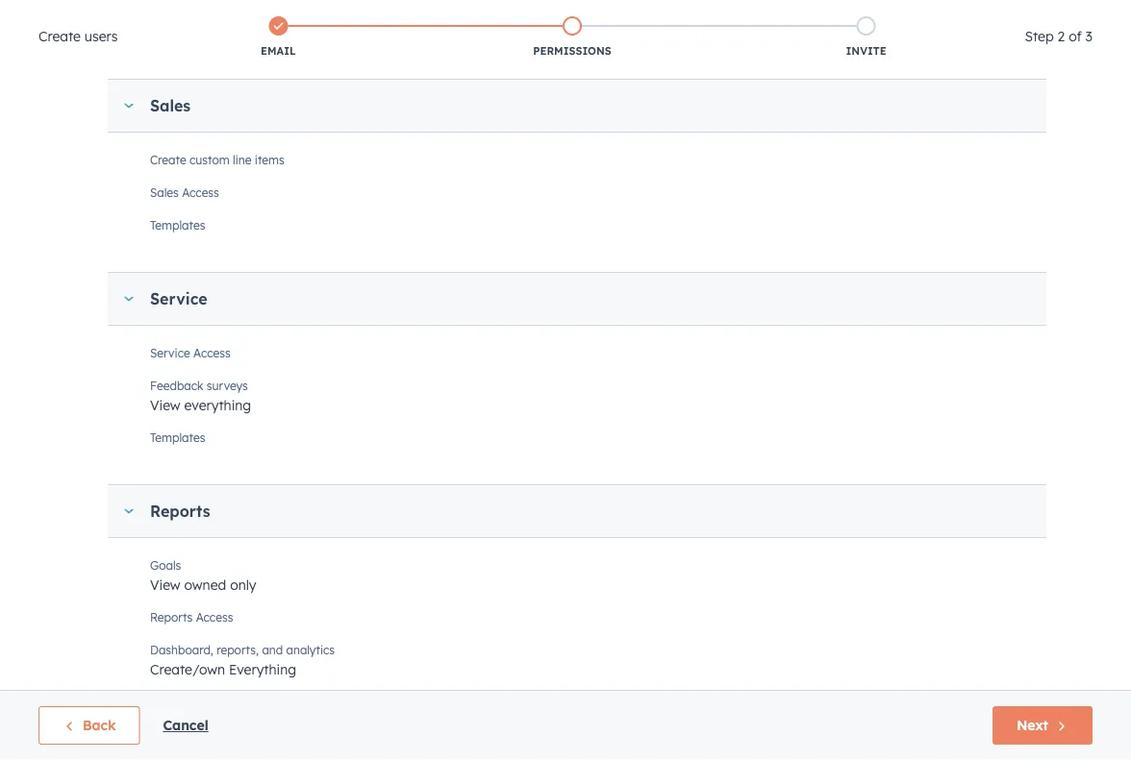 Task type: locate. For each thing, give the bounding box(es) containing it.
account setup element
[[19, 367, 215, 653]]

notifications link
[[19, 299, 215, 335]]

list containing email
[[131, 13, 1013, 63]]

create
[[38, 28, 81, 45], [150, 152, 186, 167]]

caret image
[[123, 103, 135, 108], [123, 297, 135, 302]]

press to sort. element
[[974, 318, 981, 335]]

1 service from the top
[[150, 289, 207, 309]]

0 vertical spatial reports
[[150, 502, 210, 521]]

1 templates from the top
[[150, 218, 205, 232]]

analytics
[[286, 643, 335, 657]]

0 horizontal spatial create
[[38, 28, 81, 45]]

feedback
[[150, 378, 203, 393]]

access for service access
[[193, 346, 231, 360]]

view inside feedback surveys view everything
[[150, 397, 180, 414]]

0 vertical spatial view
[[150, 397, 180, 414]]

upgrade image
[[841, 8, 858, 25]]

reports right caret image
[[150, 502, 210, 521]]

cancel
[[163, 717, 208, 734]]

2 sales from the top
[[150, 185, 179, 200]]

integrations
[[31, 479, 109, 496]]

service inside dropdown button
[[150, 289, 207, 309]]

list inside dialog
[[131, 13, 1013, 63]]

setup
[[98, 368, 142, 387]]

sales button
[[108, 80, 1027, 132]]

sales for sales
[[150, 96, 191, 115]]

1 caret image from the top
[[123, 103, 135, 108]]

view down goals
[[150, 577, 180, 594]]

Search name or email address search field
[[285, 266, 564, 301]]

access
[[182, 185, 219, 200], [1015, 319, 1060, 334], [193, 346, 231, 360], [196, 610, 233, 625]]

name
[[341, 319, 376, 334]]

1 vertical spatial service
[[150, 346, 190, 360]]

step
[[1025, 28, 1054, 45]]

view
[[150, 397, 180, 414], [150, 577, 180, 594]]

2 view from the top
[[150, 577, 180, 594]]

create inside heading
[[38, 28, 81, 45]]

1 vertical spatial sales
[[150, 185, 179, 200]]

2 caret image from the top
[[123, 297, 135, 302]]

list
[[131, 13, 1013, 63]]

marketplace
[[31, 516, 109, 533]]

access right press to sort. element
[[1015, 319, 1060, 334]]

menu item
[[864, 0, 908, 31], [1009, 0, 1108, 31]]

1 reports from the top
[[150, 502, 210, 521]]

view down 'feedback'
[[150, 397, 180, 414]]

templates down feedback surveys view everything
[[150, 430, 205, 445]]

dialog containing sales
[[0, 0, 1131, 761]]

caret image inside service dropdown button
[[123, 297, 135, 302]]

dashboard,
[[150, 643, 213, 657]]

service up service access
[[150, 289, 207, 309]]

feedback surveys view everything
[[150, 378, 251, 414]]

caret image for service
[[123, 297, 135, 302]]

create up the sales access
[[150, 152, 186, 167]]

service for service
[[150, 289, 207, 309]]

0 vertical spatial service
[[150, 289, 207, 309]]

1 vertical spatial create
[[150, 152, 186, 167]]

1 horizontal spatial create
[[150, 152, 186, 167]]

properties link
[[19, 714, 215, 751]]

email
[[261, 44, 296, 58]]

reports
[[150, 502, 210, 521], [150, 610, 193, 625]]

account
[[31, 368, 93, 387]]

access down owned
[[196, 610, 233, 625]]

Search HubSpot search field
[[861, 40, 1096, 73]]

caret image
[[123, 509, 135, 514]]

2 service from the top
[[150, 346, 190, 360]]

reports up dashboard,
[[150, 610, 193, 625]]

seat element
[[709, 348, 997, 417]]

navigation
[[280, 102, 467, 150]]

ascending sort. press to sort descending. image
[[685, 318, 692, 332]]

teams link
[[370, 103, 466, 149]]

step 2 of 3
[[1025, 28, 1093, 45]]

service
[[150, 289, 207, 309], [150, 346, 190, 360]]

reports inside reports dropdown button
[[150, 502, 210, 521]]

data management element
[[19, 684, 215, 761]]

permissions list item
[[425, 13, 719, 63]]

reports for reports
[[150, 502, 210, 521]]

templates
[[150, 218, 205, 232], [150, 430, 205, 445]]

next
[[1017, 717, 1048, 734]]

0 vertical spatial templates
[[150, 218, 205, 232]]

navigation containing users
[[280, 102, 467, 150]]

line
[[233, 152, 251, 167]]

cancel button
[[163, 715, 208, 738]]

group
[[386, 230, 510, 237]]

invite list item
[[719, 13, 1013, 63]]

reports for reports access
[[150, 610, 193, 625]]

name element
[[324, 348, 709, 417]]

0 horizontal spatial menu item
[[864, 0, 908, 31]]

1 horizontal spatial menu item
[[1009, 0, 1108, 31]]

2 reports from the top
[[150, 610, 193, 625]]

menu
[[836, 0, 1108, 31]]

data management
[[31, 685, 175, 704]]

upgrade link
[[838, 5, 862, 25]]

templates down the sales access
[[150, 218, 205, 232]]

1 vertical spatial view
[[150, 577, 180, 594]]

service for service access
[[150, 346, 190, 360]]

close image
[[1093, 23, 1108, 38]]

0 vertical spatial create
[[38, 28, 81, 45]]

your
[[31, 233, 66, 252]]

1 view from the top
[[150, 397, 180, 414]]

caret image inside sales dropdown button
[[123, 103, 135, 108]]

create left the users
[[38, 28, 81, 45]]

sales access
[[150, 185, 219, 200]]

1 sales from the top
[[150, 96, 191, 115]]

1 menu item from the left
[[864, 0, 908, 31]]

dialog
[[0, 0, 1131, 761]]

service up 'feedback'
[[150, 346, 190, 360]]

sales inside dropdown button
[[150, 96, 191, 115]]

1 vertical spatial caret image
[[123, 297, 135, 302]]

seat
[[726, 319, 755, 334]]

create/own
[[150, 662, 225, 679]]

access element
[[997, 348, 1131, 417]]

sales up custom at left
[[150, 96, 191, 115]]

data
[[31, 685, 69, 704]]

everything
[[229, 662, 296, 679]]

1 vertical spatial templates
[[150, 430, 205, 445]]

sales down create custom line items
[[150, 185, 179, 200]]

custom
[[189, 152, 230, 167]]

access up surveys
[[193, 346, 231, 360]]

everything
[[184, 397, 251, 414]]

access down custom at left
[[182, 185, 219, 200]]

sales
[[150, 96, 191, 115], [150, 185, 179, 200]]

0 vertical spatial sales
[[150, 96, 191, 115]]

service button
[[108, 273, 1027, 325]]

1 vertical spatial reports
[[150, 610, 193, 625]]

0 vertical spatial caret image
[[123, 103, 135, 108]]

press to sort. image
[[974, 318, 981, 332]]

caret image for sales
[[123, 103, 135, 108]]



Task type: vqa. For each thing, say whether or not it's contained in the screenshot.
caret icon corresponding to Sales
yes



Task type: describe. For each thing, give the bounding box(es) containing it.
properties
[[31, 724, 96, 741]]

owned
[[184, 577, 226, 594]]

create for create custom line items
[[150, 152, 186, 167]]

2 templates from the top
[[150, 430, 205, 445]]

email completed list item
[[131, 13, 425, 63]]

sales for sales access
[[150, 185, 179, 200]]

ascending sort. press to sort descending. element
[[685, 318, 692, 335]]

dashboard, reports, and analytics create/own everything
[[150, 643, 335, 679]]

create for create users
[[38, 28, 81, 45]]

next button
[[993, 707, 1093, 745]]

name image
[[348, 365, 378, 396]]

surveys
[[207, 378, 248, 393]]

users
[[308, 117, 343, 134]]

reports,
[[217, 643, 259, 657]]

downloads
[[113, 516, 184, 533]]

3
[[1085, 28, 1093, 45]]

2 menu item from the left
[[1009, 0, 1108, 31]]

reports access
[[150, 610, 233, 625]]

users
[[84, 28, 118, 45]]

teams
[[398, 117, 439, 134]]

service access
[[150, 346, 231, 360]]

create users heading
[[38, 25, 118, 48]]

of
[[1069, 28, 1082, 45]]

back button
[[38, 707, 140, 745]]

account setup
[[31, 368, 142, 387]]

notifications
[[31, 308, 113, 325]]

access for sales access
[[182, 185, 219, 200]]

create custom line items
[[150, 152, 284, 167]]

your preferences
[[31, 233, 161, 252]]

view inside the goals view owned only
[[150, 577, 180, 594]]

preferences
[[71, 233, 161, 252]]

access for reports access
[[196, 610, 233, 625]]

your preferences element
[[19, 232, 215, 335]]

marketplace downloads
[[31, 516, 184, 533]]

integrations button
[[19, 470, 215, 506]]

back
[[83, 717, 116, 734]]

marketplace downloads link
[[19, 506, 215, 543]]

goals view owned only
[[150, 558, 256, 594]]

users link
[[281, 103, 370, 149]]

invite
[[846, 44, 886, 58]]

items
[[255, 152, 284, 167]]

reports button
[[108, 486, 1027, 538]]

permissions
[[533, 44, 611, 58]]

goals
[[150, 558, 181, 573]]

create users
[[38, 28, 118, 45]]

2
[[1058, 28, 1065, 45]]

and
[[262, 643, 283, 657]]

management
[[73, 685, 175, 704]]

only
[[230, 577, 256, 594]]



